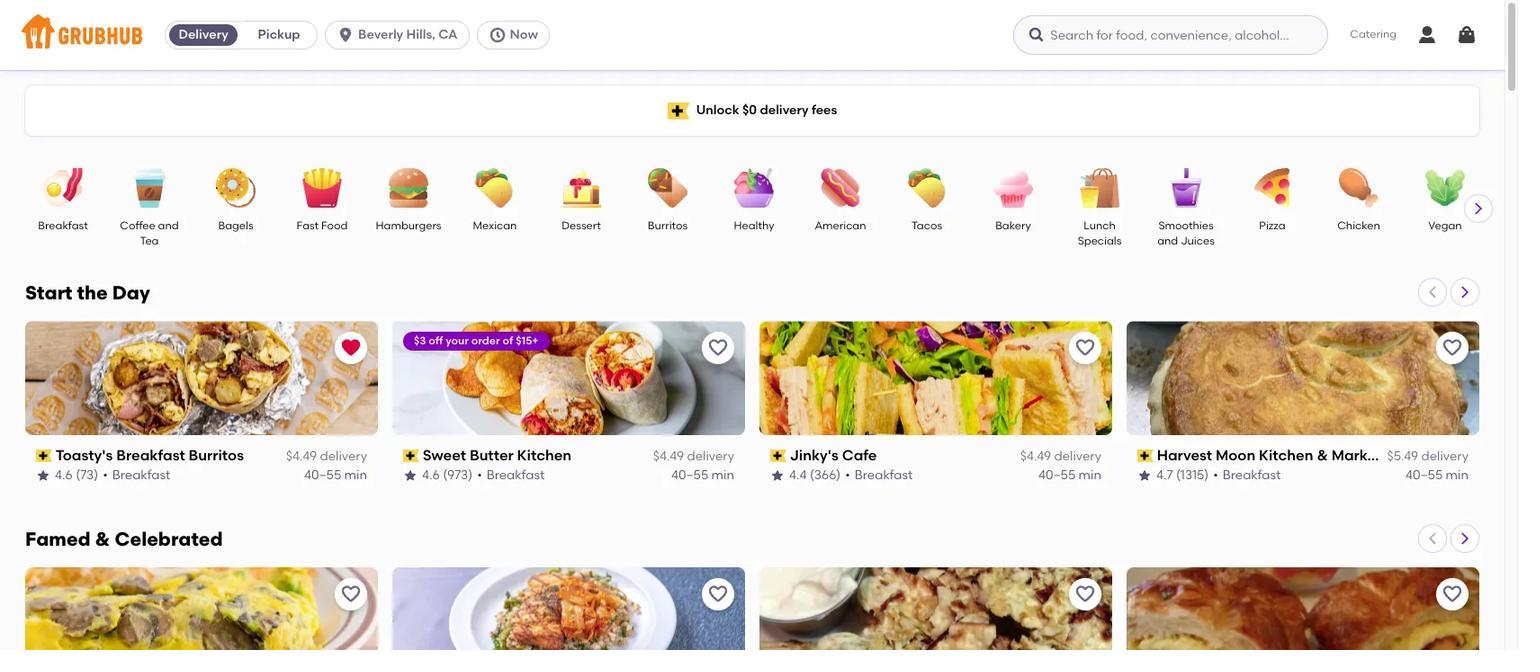 Task type: vqa. For each thing, say whether or not it's contained in the screenshot.
"96"
no



Task type: describe. For each thing, give the bounding box(es) containing it.
dessert
[[562, 220, 601, 232]]

1 horizontal spatial &
[[1317, 447, 1328, 464]]

mexican
[[473, 220, 517, 232]]

and for coffee and tea
[[158, 220, 179, 232]]

vegan
[[1429, 220, 1462, 232]]

4.6 (973)
[[422, 468, 473, 483]]

save this restaurant button for the toast bakery cafe logo
[[1437, 579, 1469, 611]]

$4.49 delivery for kitchen
[[653, 449, 734, 465]]

delivery for harvest moon kitchen & marketplace
[[1422, 449, 1469, 465]]

smoothies
[[1159, 220, 1214, 232]]

min for sweet butter kitchen
[[712, 468, 734, 483]]

pizza
[[1260, 220, 1286, 232]]

breakfast for harvest moon kitchen & marketplace
[[1223, 468, 1281, 483]]

save this restaurant button for factor's famous deli logo
[[1069, 579, 1102, 611]]

healthy
[[734, 220, 775, 232]]

harvest moon kitchen & marketplace logo image
[[1127, 321, 1480, 436]]

bagels image
[[204, 168, 267, 208]]

bakery
[[996, 220, 1031, 232]]

unlock $0 delivery fees
[[696, 102, 837, 118]]

caret right icon image for celebrated
[[1458, 532, 1473, 546]]

caret left icon image for start the day
[[1426, 285, 1440, 300]]

celebrated
[[115, 528, 223, 551]]

40–55 for harvest moon kitchen & marketplace
[[1406, 468, 1443, 483]]

kitchen for butter
[[517, 447, 572, 464]]

bagels
[[218, 220, 253, 232]]

moon
[[1216, 447, 1256, 464]]

catering
[[1350, 28, 1397, 41]]

tacos image
[[896, 168, 959, 208]]

vegan image
[[1414, 168, 1477, 208]]

breakfast for jinky's cafe
[[855, 468, 913, 483]]

• breakfast for cafe
[[845, 468, 913, 483]]

sweet
[[423, 447, 466, 464]]

save this restaurant button for "the farm of beverly hills logo"
[[702, 579, 734, 611]]

save this restaurant button for harvest moon kitchen & marketplace logo
[[1437, 332, 1469, 365]]

beverly hills, ca
[[358, 27, 458, 42]]

save this restaurant image for "the farm of beverly hills logo"
[[707, 584, 729, 606]]

40–55 min for jinky's cafe
[[1039, 468, 1102, 483]]

order
[[472, 335, 500, 347]]

star icon image for toasty's breakfast burritos
[[36, 469, 50, 483]]

lunch
[[1084, 220, 1116, 232]]

butter
[[470, 447, 514, 464]]

• for breakfast
[[103, 468, 108, 483]]

delivery
[[179, 27, 228, 42]]

start
[[25, 282, 73, 304]]

sweet butter kitchen
[[423, 447, 572, 464]]

pizza image
[[1241, 168, 1304, 208]]

fees
[[812, 102, 837, 118]]

beverly
[[358, 27, 403, 42]]

$5.49 delivery
[[1388, 449, 1469, 465]]

lunch specials
[[1078, 220, 1122, 248]]

40–55 min for harvest moon kitchen & marketplace
[[1406, 468, 1469, 483]]

breakfast for sweet butter kitchen
[[487, 468, 545, 483]]

save this restaurant image for the jinky's cafe logo
[[1075, 338, 1096, 359]]

lunch specials image
[[1068, 168, 1131, 208]]

chicken
[[1338, 220, 1381, 232]]

delivery for jinky's cafe
[[1054, 449, 1102, 465]]

4.6 (73)
[[55, 468, 98, 483]]

• breakfast for moon
[[1213, 468, 1281, 483]]

pickup button
[[241, 21, 317, 50]]

mexican image
[[464, 168, 527, 208]]

4.4
[[789, 468, 807, 483]]

min for harvest moon kitchen & marketplace
[[1446, 468, 1469, 483]]

(1315)
[[1176, 468, 1209, 483]]

jinky's cafe
[[790, 447, 877, 464]]

food
[[321, 220, 348, 232]]

now
[[510, 27, 538, 42]]

subscription pass image for jinky's cafe
[[771, 450, 786, 463]]

star icon image for sweet butter kitchen
[[403, 469, 418, 483]]

Search for food, convenience, alcohol... search field
[[1014, 15, 1329, 55]]

40–55 min for sweet butter kitchen
[[672, 468, 734, 483]]

off
[[429, 335, 443, 347]]

breakfast right toasty's
[[116, 447, 185, 464]]

(366)
[[810, 468, 841, 483]]

$4.49 delivery for burritos
[[286, 449, 367, 465]]

$4.49 for burritos
[[286, 449, 317, 465]]

save this restaurant image for harvest moon kitchen & marketplace logo
[[1442, 338, 1464, 359]]

4.4 (366)
[[789, 468, 841, 483]]

delivery for toasty's breakfast burritos
[[320, 449, 367, 465]]

1 vertical spatial burritos
[[189, 447, 244, 464]]

• for moon
[[1213, 468, 1218, 483]]

coffee and tea
[[120, 220, 179, 248]]

star icon image for jinky's cafe
[[771, 469, 785, 483]]

$5.49
[[1388, 449, 1419, 465]]

factor's famous deli logo image
[[760, 568, 1113, 651]]

fast food image
[[291, 168, 354, 208]]

tea
[[140, 235, 159, 248]]

star icon image for harvest moon kitchen & marketplace
[[1138, 469, 1152, 483]]

(973)
[[443, 468, 473, 483]]

delivery for sweet butter kitchen
[[687, 449, 734, 465]]

catering button
[[1338, 15, 1410, 56]]

chicken image
[[1328, 168, 1391, 208]]



Task type: locate. For each thing, give the bounding box(es) containing it.
and for smoothies and juices
[[1158, 235, 1179, 248]]

0 vertical spatial and
[[158, 220, 179, 232]]

fast food
[[297, 220, 348, 232]]

fast
[[297, 220, 319, 232]]

4.6 down sweet
[[422, 468, 440, 483]]

• right (366)
[[845, 468, 850, 483]]

caret left icon image down $5.49 delivery
[[1426, 532, 1440, 546]]

2 $4.49 from the left
[[653, 449, 684, 465]]

2 40–55 from the left
[[672, 468, 709, 483]]

star icon image
[[36, 469, 50, 483], [403, 469, 418, 483], [771, 469, 785, 483], [1138, 469, 1152, 483]]

4 40–55 min from the left
[[1406, 468, 1469, 483]]

• breakfast down sweet butter kitchen
[[477, 468, 545, 483]]

$4.49
[[286, 449, 317, 465], [653, 449, 684, 465], [1021, 449, 1051, 465]]

toast bakery cafe logo image
[[1127, 568, 1480, 651]]

caret left icon image
[[1426, 285, 1440, 300], [1426, 532, 1440, 546]]

caret left icon image for famed & celebrated
[[1426, 532, 1440, 546]]

burritos image
[[636, 168, 699, 208]]

$15+
[[516, 335, 539, 347]]

• for cafe
[[845, 468, 850, 483]]

4 star icon image from the left
[[1138, 469, 1152, 483]]

0 horizontal spatial &
[[95, 528, 110, 551]]

subscription pass image left sweet
[[403, 450, 419, 463]]

0 vertical spatial caret left icon image
[[1426, 285, 1440, 300]]

2 save this restaurant image from the left
[[1075, 584, 1096, 606]]

(73)
[[76, 468, 98, 483]]

1 save this restaurant image from the left
[[340, 584, 362, 606]]

breakfast down toasty's breakfast burritos on the bottom
[[112, 468, 170, 483]]

4.6 for toasty's breakfast burritos
[[55, 468, 73, 483]]

famed & celebrated
[[25, 528, 223, 551]]

0 horizontal spatial $4.49 delivery
[[286, 449, 367, 465]]

40–55
[[304, 468, 341, 483], [672, 468, 709, 483], [1039, 468, 1076, 483], [1406, 468, 1443, 483]]

1 horizontal spatial $4.49
[[653, 449, 684, 465]]

and
[[158, 220, 179, 232], [1158, 235, 1179, 248]]

$4.49 for kitchen
[[653, 449, 684, 465]]

save this restaurant image
[[340, 584, 362, 606], [1075, 584, 1096, 606], [1442, 584, 1464, 606]]

2 caret left icon image from the top
[[1426, 532, 1440, 546]]

1 svg image from the left
[[1417, 24, 1438, 46]]

kitchen for moon
[[1259, 447, 1314, 464]]

delivery
[[760, 102, 809, 118], [320, 449, 367, 465], [687, 449, 734, 465], [1054, 449, 1102, 465], [1422, 449, 1469, 465]]

star icon image left 4.7
[[1138, 469, 1152, 483]]

grubhub plus flag logo image
[[668, 102, 689, 119]]

1 vertical spatial and
[[1158, 235, 1179, 248]]

breakfast down cafe
[[855, 468, 913, 483]]

hills,
[[406, 27, 436, 42]]

sweet butter kitchen logo image
[[392, 321, 745, 436]]

your
[[446, 335, 469, 347]]

0 horizontal spatial $4.49
[[286, 449, 317, 465]]

•
[[103, 468, 108, 483], [477, 468, 482, 483], [845, 468, 850, 483], [1213, 468, 1218, 483]]

2 min from the left
[[712, 468, 734, 483]]

min for jinky's cafe
[[1079, 468, 1102, 483]]

caret right icon image for day
[[1458, 285, 1473, 300]]

3 $4.49 delivery from the left
[[1021, 449, 1102, 465]]

1 $4.49 from the left
[[286, 449, 317, 465]]

burritos down burritos image
[[648, 220, 688, 232]]

• right (73) at the left of the page
[[103, 468, 108, 483]]

2 svg image from the left
[[488, 26, 506, 44]]

subscription pass image left toasty's
[[36, 450, 52, 463]]

subscription pass image left jinky's
[[771, 450, 786, 463]]

star icon image left 4.6 (973) at the bottom left of the page
[[403, 469, 418, 483]]

0 horizontal spatial kitchen
[[517, 447, 572, 464]]

and inside smoothies and juices
[[1158, 235, 1179, 248]]

2 kitchen from the left
[[1259, 447, 1314, 464]]

4 • breakfast from the left
[[1213, 468, 1281, 483]]

• breakfast down moon
[[1213, 468, 1281, 483]]

burritos
[[648, 220, 688, 232], [189, 447, 244, 464]]

40–55 for jinky's cafe
[[1039, 468, 1076, 483]]

tacos
[[912, 220, 942, 232]]

1 4.6 from the left
[[55, 468, 73, 483]]

and up tea
[[158, 220, 179, 232]]

save this restaurant button
[[702, 332, 734, 365], [1069, 332, 1102, 365], [1437, 332, 1469, 365], [335, 579, 367, 611], [702, 579, 734, 611], [1069, 579, 1102, 611], [1437, 579, 1469, 611]]

save this restaurant image for save this restaurant button associated with the toast bakery cafe logo
[[1442, 584, 1464, 606]]

0 horizontal spatial burritos
[[189, 447, 244, 464]]

save this restaurant button for the jinky's cafe logo
[[1069, 332, 1102, 365]]

0 horizontal spatial and
[[158, 220, 179, 232]]

2 • from the left
[[477, 468, 482, 483]]

min for toasty's breakfast burritos
[[344, 468, 367, 483]]

and inside coffee and tea
[[158, 220, 179, 232]]

breakfast down sweet butter kitchen
[[487, 468, 545, 483]]

unlock
[[696, 102, 740, 118]]

1 40–55 from the left
[[304, 468, 341, 483]]

american image
[[809, 168, 872, 208]]

1 star icon image from the left
[[36, 469, 50, 483]]

0 horizontal spatial 4.6
[[55, 468, 73, 483]]

breakfast for toasty's breakfast burritos
[[112, 468, 170, 483]]

subscription pass image for harvest moon kitchen & marketplace
[[1138, 450, 1154, 463]]

• breakfast for breakfast
[[103, 468, 170, 483]]

breakfast image
[[32, 168, 95, 208]]

caret right icon image
[[1472, 202, 1486, 216], [1458, 285, 1473, 300], [1458, 532, 1473, 546]]

kitchen
[[517, 447, 572, 464], [1259, 447, 1314, 464]]

marketplace
[[1332, 447, 1422, 464]]

0 horizontal spatial subscription pass image
[[403, 450, 419, 463]]

$4.49 delivery
[[286, 449, 367, 465], [653, 449, 734, 465], [1021, 449, 1102, 465]]

specials
[[1078, 235, 1122, 248]]

$3 off your order of $15+
[[414, 335, 539, 347]]

• breakfast
[[103, 468, 170, 483], [477, 468, 545, 483], [845, 468, 913, 483], [1213, 468, 1281, 483]]

delivery button
[[166, 21, 241, 50]]

healthy image
[[723, 168, 786, 208]]

bakery image
[[982, 168, 1045, 208]]

3 star icon image from the left
[[771, 469, 785, 483]]

caret left icon image down vegan
[[1426, 285, 1440, 300]]

3 • from the left
[[845, 468, 850, 483]]

2 subscription pass image from the left
[[771, 450, 786, 463]]

coffee
[[120, 220, 155, 232]]

toasty's breakfast burritos
[[56, 447, 244, 464]]

& left marketplace
[[1317, 447, 1328, 464]]

1 $4.49 delivery from the left
[[286, 449, 367, 465]]

1 svg image from the left
[[337, 26, 355, 44]]

saved restaurant button
[[335, 332, 367, 365]]

3 $4.49 from the left
[[1021, 449, 1051, 465]]

1 vertical spatial caret left icon image
[[1426, 532, 1440, 546]]

4 min from the left
[[1446, 468, 1469, 483]]

svg image for now
[[488, 26, 506, 44]]

hamburgers image
[[377, 168, 440, 208]]

1 • from the left
[[103, 468, 108, 483]]

& right famed at the left bottom
[[95, 528, 110, 551]]

2 4.6 from the left
[[422, 468, 440, 483]]

1 • breakfast from the left
[[103, 468, 170, 483]]

2 vertical spatial caret right icon image
[[1458, 532, 1473, 546]]

dessert image
[[550, 168, 613, 208]]

save this restaurant image for save this restaurant button corresponding to factor's famous deli logo
[[1075, 584, 1096, 606]]

save this restaurant image
[[707, 338, 729, 359], [1075, 338, 1096, 359], [1442, 338, 1464, 359], [707, 584, 729, 606]]

2 star icon image from the left
[[403, 469, 418, 483]]

kitchen right butter
[[517, 447, 572, 464]]

1 vertical spatial &
[[95, 528, 110, 551]]

save this restaurant image for save this restaurant button corresponding to canter's deli logo
[[340, 584, 362, 606]]

svg image inside now button
[[488, 26, 506, 44]]

the
[[77, 282, 108, 304]]

1 40–55 min from the left
[[304, 468, 367, 483]]

4.6 for sweet butter kitchen
[[422, 468, 440, 483]]

hamburgers
[[376, 220, 442, 232]]

0 horizontal spatial save this restaurant image
[[340, 584, 362, 606]]

subscription pass image
[[36, 450, 52, 463], [771, 450, 786, 463]]

ca
[[439, 27, 458, 42]]

2 • breakfast from the left
[[477, 468, 545, 483]]

star icon image left 4.6 (73)
[[36, 469, 50, 483]]

jinky's cafe logo image
[[760, 321, 1113, 436]]

and down smoothies at the top of the page
[[1158, 235, 1179, 248]]

1 caret left icon image from the top
[[1426, 285, 1440, 300]]

40–55 min for toasty's breakfast burritos
[[304, 468, 367, 483]]

juices
[[1181, 235, 1215, 248]]

kitchen right moon
[[1259, 447, 1314, 464]]

day
[[112, 282, 150, 304]]

subscription pass image for toasty's breakfast burritos
[[36, 450, 52, 463]]

2 horizontal spatial $4.49
[[1021, 449, 1051, 465]]

0 horizontal spatial svg image
[[337, 26, 355, 44]]

2 40–55 min from the left
[[672, 468, 734, 483]]

coffee and tea image
[[118, 168, 181, 208]]

1 horizontal spatial kitchen
[[1259, 447, 1314, 464]]

breakfast down moon
[[1223, 468, 1281, 483]]

40–55 for toasty's breakfast burritos
[[304, 468, 341, 483]]

1 subscription pass image from the left
[[36, 450, 52, 463]]

toasty's
[[56, 447, 113, 464]]

4.6
[[55, 468, 73, 483], [422, 468, 440, 483]]

• for butter
[[477, 468, 482, 483]]

• right (973)
[[477, 468, 482, 483]]

&
[[1317, 447, 1328, 464], [95, 528, 110, 551]]

0 vertical spatial burritos
[[648, 220, 688, 232]]

min
[[344, 468, 367, 483], [712, 468, 734, 483], [1079, 468, 1102, 483], [1446, 468, 1469, 483]]

breakfast
[[38, 220, 88, 232], [116, 447, 185, 464], [112, 468, 170, 483], [487, 468, 545, 483], [855, 468, 913, 483], [1223, 468, 1281, 483]]

0 horizontal spatial svg image
[[1417, 24, 1438, 46]]

• right the (1315)
[[1213, 468, 1218, 483]]

1 kitchen from the left
[[517, 447, 572, 464]]

beverly hills, ca button
[[325, 21, 477, 50]]

$3
[[414, 335, 426, 347]]

2 horizontal spatial $4.49 delivery
[[1021, 449, 1102, 465]]

smoothies and juices image
[[1155, 168, 1218, 208]]

2 horizontal spatial svg image
[[1028, 26, 1046, 44]]

4.7
[[1157, 468, 1173, 483]]

svg image
[[337, 26, 355, 44], [488, 26, 506, 44], [1028, 26, 1046, 44]]

40–55 min
[[304, 468, 367, 483], [672, 468, 734, 483], [1039, 468, 1102, 483], [1406, 468, 1469, 483]]

svg image
[[1417, 24, 1438, 46], [1456, 24, 1478, 46]]

3 min from the left
[[1079, 468, 1102, 483]]

subscription pass image left harvest
[[1138, 450, 1154, 463]]

1 horizontal spatial subscription pass image
[[1138, 450, 1154, 463]]

2 $4.49 delivery from the left
[[653, 449, 734, 465]]

breakfast down breakfast image
[[38, 220, 88, 232]]

$0
[[743, 102, 757, 118]]

1 min from the left
[[344, 468, 367, 483]]

2 subscription pass image from the left
[[1138, 450, 1154, 463]]

3 40–55 from the left
[[1039, 468, 1076, 483]]

3 40–55 min from the left
[[1039, 468, 1102, 483]]

american
[[815, 220, 866, 232]]

1 horizontal spatial svg image
[[1456, 24, 1478, 46]]

0 horizontal spatial subscription pass image
[[36, 450, 52, 463]]

toasty's breakfast burritos logo image
[[25, 321, 378, 436]]

start the day
[[25, 282, 150, 304]]

the farm of beverly hills logo image
[[392, 568, 745, 651]]

svg image inside beverly hills, ca button
[[337, 26, 355, 44]]

saved restaurant image
[[340, 338, 362, 359]]

harvest
[[1157, 447, 1213, 464]]

cafe
[[842, 447, 877, 464]]

of
[[503, 335, 513, 347]]

0 vertical spatial caret right icon image
[[1472, 202, 1486, 216]]

burritos down toasty's breakfast burritos logo
[[189, 447, 244, 464]]

2 svg image from the left
[[1456, 24, 1478, 46]]

1 horizontal spatial 4.6
[[422, 468, 440, 483]]

pickup
[[258, 27, 300, 42]]

• breakfast for butter
[[477, 468, 545, 483]]

3 svg image from the left
[[1028, 26, 1046, 44]]

1 horizontal spatial and
[[1158, 235, 1179, 248]]

svg image for beverly hills, ca
[[337, 26, 355, 44]]

star icon image left 4.4
[[771, 469, 785, 483]]

canter's deli logo image
[[25, 568, 378, 651]]

1 vertical spatial caret right icon image
[[1458, 285, 1473, 300]]

harvest moon kitchen & marketplace
[[1157, 447, 1422, 464]]

smoothies and juices
[[1158, 220, 1215, 248]]

1 horizontal spatial subscription pass image
[[771, 450, 786, 463]]

0 vertical spatial &
[[1317, 447, 1328, 464]]

4 • from the left
[[1213, 468, 1218, 483]]

4 40–55 from the left
[[1406, 468, 1443, 483]]

3 • breakfast from the left
[[845, 468, 913, 483]]

3 save this restaurant image from the left
[[1442, 584, 1464, 606]]

1 horizontal spatial burritos
[[648, 220, 688, 232]]

main navigation navigation
[[0, 0, 1505, 70]]

1 horizontal spatial save this restaurant image
[[1075, 584, 1096, 606]]

now button
[[477, 21, 557, 50]]

famed
[[25, 528, 91, 551]]

1 subscription pass image from the left
[[403, 450, 419, 463]]

save this restaurant button for canter's deli logo
[[335, 579, 367, 611]]

subscription pass image
[[403, 450, 419, 463], [1138, 450, 1154, 463]]

4.7 (1315)
[[1157, 468, 1209, 483]]

subscription pass image for sweet butter kitchen
[[403, 450, 419, 463]]

40–55 for sweet butter kitchen
[[672, 468, 709, 483]]

1 horizontal spatial $4.49 delivery
[[653, 449, 734, 465]]

2 horizontal spatial save this restaurant image
[[1442, 584, 1464, 606]]

1 horizontal spatial svg image
[[488, 26, 506, 44]]

• breakfast down cafe
[[845, 468, 913, 483]]

jinky's
[[790, 447, 839, 464]]

• breakfast down toasty's breakfast burritos on the bottom
[[103, 468, 170, 483]]

4.6 left (73) at the left of the page
[[55, 468, 73, 483]]



